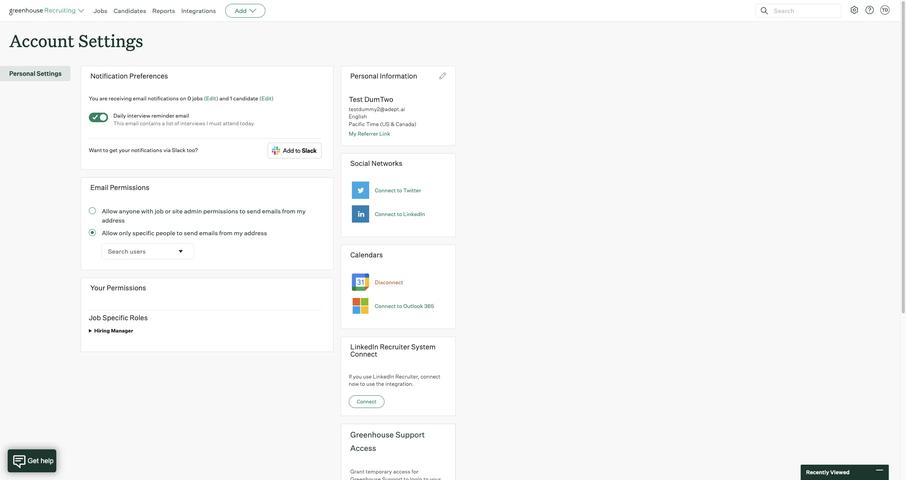 Task type: describe. For each thing, give the bounding box(es) containing it.
receiving
[[109, 95, 132, 101]]

test
[[349, 95, 363, 103]]

td button
[[879, 4, 892, 16]]

your permissions
[[90, 283, 146, 292]]

emails inside allow anyone with job or site admin permissions to send emails from my address
[[262, 207, 281, 215]]

Search text field
[[773, 5, 835, 16]]

social
[[351, 159, 370, 167]]

to right the people
[[177, 229, 183, 237]]

1 horizontal spatial address
[[244, 229, 267, 237]]

email for reminder
[[176, 112, 189, 119]]

integration.
[[386, 381, 414, 387]]

must
[[209, 120, 222, 126]]

too?
[[187, 147, 198, 153]]

1 vertical spatial use
[[366, 381, 375, 387]]

are
[[99, 95, 108, 101]]

allow only specific people to send emails from my address
[[102, 229, 267, 237]]

permissions for email permissions
[[110, 183, 149, 192]]

connect to outlook 365
[[375, 303, 434, 309]]

0 vertical spatial linkedin
[[404, 211, 425, 217]]

job
[[155, 207, 164, 215]]

roles
[[130, 313, 148, 322]]

notifications for email
[[148, 95, 179, 101]]

td button
[[881, 5, 890, 15]]

365
[[425, 303, 434, 309]]

i
[[207, 120, 208, 126]]

support inside greenhouse support access
[[396, 430, 425, 439]]

jobs
[[94, 7, 107, 15]]

personal for personal settings
[[9, 70, 35, 77]]

toggle flyout image
[[177, 247, 185, 255]]

personal settings
[[9, 70, 62, 77]]

reports link
[[152, 7, 175, 15]]

connect to twitter link
[[375, 187, 421, 194]]

email permissions
[[90, 183, 149, 192]]

referrer
[[358, 130, 378, 137]]

2 (edit) from the left
[[259, 95, 274, 101]]

specific
[[103, 313, 128, 322]]

to left twitter
[[397, 187, 402, 194]]

add
[[235, 7, 247, 15]]

from inside allow anyone with job or site admin permissions to send emails from my address
[[282, 207, 296, 215]]

twitter
[[404, 187, 421, 194]]

1 vertical spatial my
[[234, 229, 243, 237]]

edit image
[[439, 72, 446, 79]]

want to get your notifications via slack too?
[[89, 147, 198, 153]]

notifications for your
[[131, 147, 162, 153]]

to inside allow anyone with job or site admin permissions to send emails from my address
[[240, 207, 246, 215]]

or
[[165, 207, 171, 215]]

recently
[[807, 469, 830, 476]]

and
[[220, 95, 229, 101]]

settings for personal settings
[[37, 70, 62, 77]]

temporary
[[366, 468, 392, 475]]

of
[[175, 120, 179, 126]]

address inside allow anyone with job or site admin permissions to send emails from my address
[[102, 216, 125, 224]]

Search users text field
[[102, 244, 174, 259]]

on
[[180, 95, 186, 101]]

social networks
[[351, 159, 403, 167]]

contains
[[140, 120, 161, 126]]

my referrer link link
[[349, 130, 390, 137]]

email for receiving
[[133, 95, 147, 101]]

the
[[376, 381, 384, 387]]

recruiter
[[380, 343, 410, 351]]

personal settings link
[[9, 69, 67, 78]]

preferences
[[129, 72, 168, 80]]

viewed
[[831, 469, 850, 476]]

add button
[[225, 4, 266, 18]]

login
[[410, 476, 423, 480]]

people
[[156, 229, 175, 237]]

connect for twitter
[[375, 187, 396, 194]]

if you use linkedin recruiter, connect now to use the integration.
[[349, 373, 441, 387]]

checkmark image
[[92, 115, 98, 120]]

jobs
[[192, 95, 203, 101]]

allow for allow anyone with job or site admin permissions to send emails from my address
[[102, 207, 118, 215]]

recently viewed
[[807, 469, 850, 476]]

to down access
[[404, 476, 409, 480]]

today.
[[240, 120, 255, 126]]

outlook
[[404, 303, 423, 309]]

2 vertical spatial email
[[125, 120, 139, 126]]

connect
[[421, 373, 441, 380]]

attend
[[223, 120, 239, 126]]

email
[[90, 183, 108, 192]]

0 horizontal spatial send
[[184, 229, 198, 237]]

want
[[89, 147, 102, 153]]

greenhouse inside grant temporary access for greenhouse support to login to you
[[351, 476, 381, 480]]

english
[[349, 113, 367, 120]]

specific
[[133, 229, 155, 237]]

test dumtwo testdummy2@adept.ai english pacific time (us & canada) my referrer link
[[349, 95, 417, 137]]

list
[[166, 120, 173, 126]]

send inside allow anyone with job or site admin permissions to send emails from my address
[[247, 207, 261, 215]]

btn-add-to-slack link
[[268, 143, 322, 160]]

notification preferences
[[90, 72, 168, 80]]

a
[[162, 120, 165, 126]]

jobs link
[[94, 7, 107, 15]]

connect for linkedin
[[375, 211, 396, 217]]

recruiter,
[[396, 373, 420, 380]]

candidate
[[233, 95, 258, 101]]

support inside grant temporary access for greenhouse support to login to you
[[382, 476, 403, 480]]

pacific
[[349, 121, 365, 127]]

get
[[109, 147, 118, 153]]

1
[[230, 95, 232, 101]]

slack
[[172, 147, 186, 153]]

0
[[188, 95, 191, 101]]

2 (edit) link from the left
[[259, 95, 274, 101]]



Task type: locate. For each thing, give the bounding box(es) containing it.
1 greenhouse from the top
[[351, 430, 394, 439]]

0 vertical spatial notifications
[[148, 95, 179, 101]]

0 vertical spatial allow
[[102, 207, 118, 215]]

send up toggle flyout image
[[184, 229, 198, 237]]

1 horizontal spatial my
[[297, 207, 306, 215]]

0 vertical spatial from
[[282, 207, 296, 215]]

0 horizontal spatial settings
[[37, 70, 62, 77]]

(edit) link right candidate
[[259, 95, 274, 101]]

for
[[412, 468, 419, 475]]

connect to outlook 365 link
[[375, 303, 434, 309]]

permissions
[[203, 207, 238, 215]]

support down access
[[382, 476, 403, 480]]

linkedin
[[404, 211, 425, 217], [351, 343, 379, 351], [373, 373, 394, 380]]

connect left twitter
[[375, 187, 396, 194]]

system
[[411, 343, 436, 351]]

1 vertical spatial allow
[[102, 229, 118, 237]]

(edit) link left and
[[204, 95, 218, 101]]

connect to twitter
[[375, 187, 421, 194]]

account settings
[[9, 29, 143, 52]]

personal for personal information
[[351, 72, 379, 80]]

&
[[391, 121, 395, 127]]

1 vertical spatial permissions
[[107, 283, 146, 292]]

this
[[113, 120, 124, 126]]

notifications up reminder
[[148, 95, 179, 101]]

your
[[119, 147, 130, 153]]

permissions right your
[[107, 283, 146, 292]]

settings down account
[[37, 70, 62, 77]]

access
[[393, 468, 411, 475]]

settings down the jobs link
[[78, 29, 143, 52]]

1 vertical spatial send
[[184, 229, 198, 237]]

your
[[90, 283, 105, 292]]

connect down connect to twitter link
[[375, 211, 396, 217]]

email down interview
[[125, 120, 139, 126]]

linkedin inside linkedin recruiter system connect
[[351, 343, 379, 351]]

grant
[[351, 468, 365, 475]]

to left get at the left top of page
[[103, 147, 108, 153]]

job specific roles
[[89, 313, 148, 322]]

None field
[[102, 244, 194, 259]]

0 vertical spatial emails
[[262, 207, 281, 215]]

my inside allow anyone with job or site admin permissions to send emails from my address
[[297, 207, 306, 215]]

disconnect
[[375, 279, 403, 285]]

personal information
[[351, 72, 418, 80]]

you
[[353, 373, 362, 380]]

my
[[349, 130, 357, 137]]

0 vertical spatial use
[[363, 373, 372, 380]]

settings for account settings
[[78, 29, 143, 52]]

0 horizontal spatial (edit) link
[[204, 95, 218, 101]]

0 horizontal spatial emails
[[199, 229, 218, 237]]

daily interview reminder email this email contains a list of interviews i must attend today.
[[113, 112, 255, 126]]

interview
[[127, 112, 150, 119]]

greenhouse inside greenhouse support access
[[351, 430, 394, 439]]

1 horizontal spatial from
[[282, 207, 296, 215]]

greenhouse down grant
[[351, 476, 381, 480]]

connect down now
[[357, 398, 377, 405]]

reminder
[[152, 112, 174, 119]]

allow left the anyone
[[102, 207, 118, 215]]

permissions up the anyone
[[110, 183, 149, 192]]

1 vertical spatial settings
[[37, 70, 62, 77]]

notifications left via
[[131, 147, 162, 153]]

testdummy2@adept.ai
[[349, 106, 405, 112]]

with
[[141, 207, 153, 215]]

1 vertical spatial notifications
[[131, 147, 162, 153]]

linkedin down twitter
[[404, 211, 425, 217]]

0 horizontal spatial my
[[234, 229, 243, 237]]

access
[[351, 443, 376, 453]]

support
[[396, 430, 425, 439], [382, 476, 403, 480]]

configure image
[[850, 5, 860, 15]]

1 horizontal spatial send
[[247, 207, 261, 215]]

allow for allow only specific people to send emails from my address
[[102, 229, 118, 237]]

0 vertical spatial permissions
[[110, 183, 149, 192]]

account
[[9, 29, 74, 52]]

from
[[282, 207, 296, 215], [219, 229, 233, 237]]

my
[[297, 207, 306, 215], [234, 229, 243, 237]]

1 vertical spatial support
[[382, 476, 403, 480]]

1 horizontal spatial settings
[[78, 29, 143, 52]]

grant temporary access for greenhouse support to login to you
[[351, 468, 441, 480]]

integrations link
[[181, 7, 216, 15]]

permissions for your permissions
[[107, 283, 146, 292]]

0 horizontal spatial from
[[219, 229, 233, 237]]

information
[[380, 72, 418, 80]]

use left the
[[366, 381, 375, 387]]

allow left only
[[102, 229, 118, 237]]

dumtwo
[[365, 95, 394, 103]]

send right permissions
[[247, 207, 261, 215]]

edit link
[[439, 72, 446, 81]]

interviews
[[180, 120, 206, 126]]

1 vertical spatial from
[[219, 229, 233, 237]]

connect link
[[349, 395, 385, 408]]

1 vertical spatial emails
[[199, 229, 218, 237]]

greenhouse
[[351, 430, 394, 439], [351, 476, 381, 480]]

notification
[[90, 72, 128, 80]]

1 allow from the top
[[102, 207, 118, 215]]

2 vertical spatial linkedin
[[373, 373, 394, 380]]

0 horizontal spatial address
[[102, 216, 125, 224]]

candidates
[[114, 7, 146, 15]]

to right login
[[424, 476, 429, 480]]

to
[[103, 147, 108, 153], [397, 187, 402, 194], [240, 207, 246, 215], [397, 211, 402, 217], [177, 229, 183, 237], [397, 303, 402, 309], [360, 381, 365, 387], [404, 476, 409, 480], [424, 476, 429, 480]]

0 vertical spatial settings
[[78, 29, 143, 52]]

0 vertical spatial greenhouse
[[351, 430, 394, 439]]

allow
[[102, 207, 118, 215], [102, 229, 118, 237]]

0 vertical spatial my
[[297, 207, 306, 215]]

job
[[89, 313, 101, 322]]

disconnect link
[[375, 279, 403, 285]]

connect down disconnect
[[375, 303, 396, 309]]

to right now
[[360, 381, 365, 387]]

hiring manager
[[94, 328, 133, 334]]

allow inside allow anyone with job or site admin permissions to send emails from my address
[[102, 207, 118, 215]]

0 vertical spatial email
[[133, 95, 147, 101]]

1 horizontal spatial emails
[[262, 207, 281, 215]]

candidates link
[[114, 7, 146, 15]]

email up of
[[176, 112, 189, 119]]

greenhouse support access
[[351, 430, 425, 453]]

0 horizontal spatial personal
[[9, 70, 35, 77]]

1 (edit) from the left
[[204, 95, 218, 101]]

via
[[163, 147, 171, 153]]

permissions
[[110, 183, 149, 192], [107, 283, 146, 292]]

0 vertical spatial support
[[396, 430, 425, 439]]

connect to linkedin link
[[375, 211, 425, 217]]

email
[[133, 95, 147, 101], [176, 112, 189, 119], [125, 120, 139, 126]]

use right the you
[[363, 373, 372, 380]]

1 horizontal spatial (edit)
[[259, 95, 274, 101]]

to down connect to twitter link
[[397, 211, 402, 217]]

connect inside linkedin recruiter system connect
[[351, 350, 378, 358]]

1 vertical spatial email
[[176, 112, 189, 119]]

0 vertical spatial address
[[102, 216, 125, 224]]

1 (edit) link from the left
[[204, 95, 218, 101]]

connect to linkedin
[[375, 211, 425, 217]]

canada)
[[396, 121, 417, 127]]

reports
[[152, 7, 175, 15]]

1 horizontal spatial personal
[[351, 72, 379, 80]]

site
[[172, 207, 183, 215]]

daily
[[113, 112, 126, 119]]

address
[[102, 216, 125, 224], [244, 229, 267, 237]]

connect for outlook
[[375, 303, 396, 309]]

you
[[89, 95, 98, 101]]

link
[[380, 130, 390, 137]]

linkedin inside if you use linkedin recruiter, connect now to use the integration.
[[373, 373, 394, 380]]

2 greenhouse from the top
[[351, 476, 381, 480]]

hiring
[[94, 328, 110, 334]]

1 vertical spatial linkedin
[[351, 343, 379, 351]]

allow anyone with job or site admin permissions to send emails from my address
[[102, 207, 306, 224]]

time
[[366, 121, 379, 127]]

(edit) left and
[[204, 95, 218, 101]]

personal
[[9, 70, 35, 77], [351, 72, 379, 80]]

greenhouse up access
[[351, 430, 394, 439]]

support up for
[[396, 430, 425, 439]]

greenhouse recruiting image
[[9, 6, 78, 15]]

linkedin recruiter system connect
[[351, 343, 436, 358]]

to left outlook
[[397, 303, 402, 309]]

to right permissions
[[240, 207, 246, 215]]

2 allow from the top
[[102, 229, 118, 237]]

notifications
[[148, 95, 179, 101], [131, 147, 162, 153]]

emails
[[262, 207, 281, 215], [199, 229, 218, 237]]

1 horizontal spatial (edit) link
[[259, 95, 274, 101]]

linkedin up the
[[373, 373, 394, 380]]

1 vertical spatial greenhouse
[[351, 476, 381, 480]]

(edit) right candidate
[[259, 95, 274, 101]]

manager
[[111, 328, 133, 334]]

now
[[349, 381, 359, 387]]

1 vertical spatial address
[[244, 229, 267, 237]]

anyone
[[119, 207, 140, 215]]

admin
[[184, 207, 202, 215]]

to inside if you use linkedin recruiter, connect now to use the integration.
[[360, 381, 365, 387]]

email up interview
[[133, 95, 147, 101]]

0 vertical spatial send
[[247, 207, 261, 215]]

if
[[349, 373, 352, 380]]

0 horizontal spatial (edit)
[[204, 95, 218, 101]]

connect up the you
[[351, 350, 378, 358]]

you are receiving email notifications on 0 jobs (edit) and 1 candidate (edit)
[[89, 95, 274, 101]]

linkedin left recruiter
[[351, 343, 379, 351]]

btn add to slack image
[[268, 143, 322, 159]]



Task type: vqa. For each thing, say whether or not it's contained in the screenshot.
LinkedIn to the middle
yes



